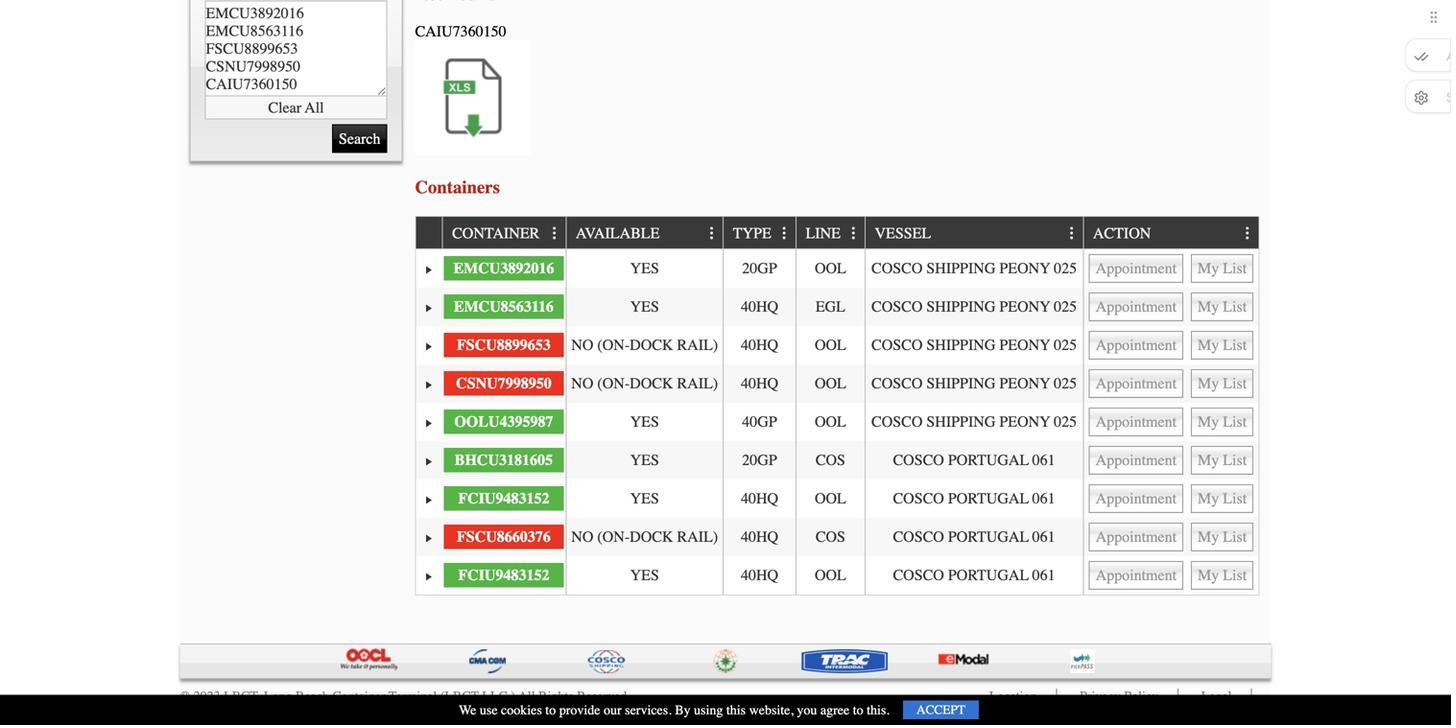 Task type: describe. For each thing, give the bounding box(es) containing it.
6 yes from the top
[[630, 567, 659, 585]]

061 for first cell from the bottom
[[1033, 567, 1056, 585]]

row group containing emcu3892016
[[416, 249, 1259, 595]]

061 for 7th cell from the top
[[1033, 490, 1056, 508]]

ool for cosco shipping peony 025 "cell" associated with emcu3892016
[[815, 260, 847, 277]]

fscu8660376
[[457, 528, 551, 546]]

edit column settings image for available
[[705, 226, 720, 242]]

policy
[[1124, 689, 1159, 704]]

cosco shipping peony 025 cell for oolu4395987
[[865, 403, 1083, 441]]

legal link
[[1202, 689, 1232, 704]]

(on- for fscu8899653
[[597, 336, 630, 354]]

available link
[[576, 217, 669, 248]]

fciu9483152 cell for 6th yes cell from the top
[[442, 557, 566, 595]]

1 to from the left
[[546, 703, 556, 718]]

cosco for 40hq cell corresponding to csnu7998950 cell
[[872, 375, 923, 393]]

fciu9483152 for 6th 40hq cell
[[458, 567, 550, 585]]

20gp for ool
[[742, 260, 777, 277]]

bhcu3181605
[[455, 452, 553, 469]]

privacy policy
[[1080, 689, 1159, 704]]

services.
[[625, 703, 672, 718]]

cell for bhcu3181605 cell
[[1083, 441, 1259, 480]]

type
[[733, 225, 772, 242]]

emcu3892016 cell
[[442, 249, 566, 288]]

type column header
[[723, 217, 796, 249]]

Enter container numbers and/ or booking numbers.  text field
[[205, 0, 387, 96]]

ool cell for cosco shipping peony 025 "cell" associated with emcu3892016
[[796, 249, 865, 288]]

no for fscu8899653
[[571, 336, 594, 354]]

fscu8899653 cell
[[442, 326, 566, 365]]

rail) for fscu8660376
[[677, 528, 718, 546]]

caiu7360150
[[415, 22, 506, 40]]

portugal for 7th cell from the top
[[948, 490, 1029, 508]]

fscu8899653
[[457, 336, 551, 354]]

line column header
[[796, 217, 865, 249]]

2023
[[194, 689, 220, 704]]

cell for fscu8660376 'cell'
[[1083, 518, 1259, 557]]

yes cell for bhcu3181605 cell
[[566, 441, 723, 480]]

cosco shipping peony 025 for csnu7998950
[[872, 375, 1077, 393]]

40hq cell for csnu7998950 cell
[[723, 365, 796, 403]]

40hq for emcu8563116 cell at the left top of page 40hq cell
[[741, 298, 779, 316]]

peony for oolu4395987
[[1000, 413, 1051, 431]]

edit column settings image for action
[[1241, 226, 1256, 242]]

(lbct
[[440, 689, 479, 704]]

061 for cell associated with fscu8660376 'cell'
[[1033, 528, 1056, 546]]

20gp for cos
[[742, 452, 777, 469]]

dock for fscu8660376
[[630, 528, 673, 546]]

cell for emcu8563116 cell at the left top of page
[[1083, 288, 1259, 326]]

025 for fscu8899653
[[1054, 336, 1077, 354]]

clear
[[268, 99, 301, 116]]

yes cell for "emcu3892016" cell
[[566, 249, 723, 288]]

40hq cell for emcu8563116 cell at the left top of page
[[723, 288, 796, 326]]

row containing container
[[416, 217, 1259, 249]]

6 40hq cell from the top
[[723, 557, 796, 595]]

dock for csnu7998950
[[630, 375, 673, 393]]

we
[[459, 703, 477, 718]]

reserved.
[[577, 689, 630, 704]]

emcu3892016
[[454, 260, 554, 277]]

40hq cell for fscu8660376 'cell'
[[723, 518, 796, 557]]

cosco for 40hq cell related to fscu8899653 cell
[[872, 336, 923, 354]]

cosco shipping peony 025 for emcu3892016
[[872, 260, 1077, 277]]

portugal for cell associated with fscu8660376 'cell'
[[948, 528, 1029, 546]]

40hq for 40hq cell related to fscu8899653 cell
[[741, 336, 779, 354]]

cosco portugal 061 cell for 7th cell from the top
[[865, 480, 1083, 518]]

1 horizontal spatial all
[[518, 689, 535, 704]]

cosco for 6th 40hq cell
[[893, 567, 944, 585]]

40hq for 40hq cell corresponding to fscu8660376 'cell'
[[741, 528, 779, 546]]

no (on-dock rail) for fscu8899653
[[571, 336, 718, 354]]

cell for "emcu3892016" cell
[[1083, 249, 1259, 288]]

portugal for first cell from the bottom
[[948, 567, 1029, 585]]

40gp
[[742, 413, 777, 431]]

yes for emcu8563116 cell at the left top of page
[[630, 298, 659, 316]]

containers
[[415, 177, 500, 198]]

5 ool cell from the top
[[796, 480, 865, 518]]

cosco portugal 061 for cell corresponding to bhcu3181605 cell
[[893, 452, 1056, 469]]

no (on-dock rail) for fscu8660376
[[571, 528, 718, 546]]

ool for fscu8899653 cosco shipping peony 025 "cell"
[[815, 336, 847, 354]]

row containing emcu8563116
[[416, 288, 1259, 326]]

vessel
[[875, 225, 931, 242]]

location link
[[990, 689, 1037, 704]]

terminal
[[389, 689, 437, 704]]

cell for oolu4395987 cell
[[1083, 403, 1259, 441]]

use
[[480, 703, 498, 718]]

no (on-dock rail) cell for fscu8660376
[[566, 518, 723, 557]]

fciu9483152 for third 40hq cell from the bottom of the page
[[458, 490, 550, 508]]

yes for bhcu3181605 cell
[[630, 452, 659, 469]]

10 row from the top
[[416, 557, 1259, 595]]

20gp cell for ool
[[723, 249, 796, 288]]

using
[[694, 703, 723, 718]]

ool for cosco shipping peony 025 "cell" related to oolu4395987
[[815, 413, 847, 431]]

40hq cell for fscu8899653 cell
[[723, 326, 796, 365]]

6 ool cell from the top
[[796, 557, 865, 595]]

fciu9483152 cell for 5th yes cell
[[442, 480, 566, 518]]

row containing bhcu3181605
[[416, 441, 1259, 480]]

cosco portugal 061 for cell associated with fscu8660376 'cell'
[[893, 528, 1056, 546]]

type link
[[733, 217, 781, 248]]

2 to from the left
[[853, 703, 864, 718]]

privacy
[[1080, 689, 1121, 704]]

row containing oolu4395987
[[416, 403, 1259, 441]]

container
[[333, 689, 386, 704]]

40hq for third 40hq cell from the bottom of the page
[[741, 490, 779, 508]]

cos cell for 20gp
[[796, 441, 865, 480]]

emcu8563116 cell
[[442, 288, 566, 326]]

emcu8563116
[[454, 298, 554, 316]]

container link
[[452, 217, 549, 248]]

peony for emcu8563116
[[1000, 298, 1051, 316]]

no (on-dock rail) cell for csnu7998950
[[566, 365, 723, 403]]

legal
[[1202, 689, 1232, 704]]

shipping for emcu8563116
[[927, 298, 996, 316]]

cosco shipping peony 025 cell for csnu7998950
[[865, 365, 1083, 403]]

cookies
[[501, 703, 542, 718]]

(on- for fscu8660376
[[597, 528, 630, 546]]

cosco portugal 061 cell for cell corresponding to bhcu3181605 cell
[[865, 441, 1083, 480]]

©
[[180, 689, 190, 704]]

all inside clear all button
[[305, 99, 324, 116]]

cosco for third 40hq cell from the bottom of the page
[[893, 490, 944, 508]]

llc.)
[[482, 689, 516, 704]]

portugal for cell corresponding to bhcu3181605 cell
[[948, 452, 1029, 469]]



Task type: vqa. For each thing, say whether or not it's contained in the screenshot.


Task type: locate. For each thing, give the bounding box(es) containing it.
4 edit column settings image from the left
[[1065, 226, 1080, 242]]

2 vertical spatial dock
[[630, 528, 673, 546]]

1 vertical spatial no (on-dock rail)
[[571, 375, 718, 393]]

ool cell for cosco shipping peony 025 "cell" related to oolu4395987
[[796, 403, 865, 441]]

cosco shipping peony 025 cell
[[865, 249, 1083, 288], [865, 288, 1083, 326], [865, 326, 1083, 365], [865, 365, 1083, 403], [865, 403, 1083, 441]]

20gp cell for cos
[[723, 441, 796, 480]]

bhcu3181605 cell
[[442, 441, 566, 480]]

no (on-dock rail) cell
[[566, 326, 723, 365], [566, 365, 723, 403], [566, 518, 723, 557]]

5 yes cell from the top
[[566, 480, 723, 518]]

shipping for fscu8899653
[[927, 336, 996, 354]]

2 ool from the top
[[815, 336, 847, 354]]

1 row from the top
[[416, 217, 1259, 249]]

2 cos from the top
[[816, 528, 846, 546]]

1 horizontal spatial to
[[853, 703, 864, 718]]

20gp cell down 40gp
[[723, 441, 796, 480]]

rail) for fscu8899653
[[677, 336, 718, 354]]

9 cell from the top
[[1083, 557, 1259, 595]]

cell
[[1083, 249, 1259, 288], [1083, 288, 1259, 326], [1083, 326, 1259, 365], [1083, 365, 1259, 403], [1083, 403, 1259, 441], [1083, 441, 1259, 480], [1083, 480, 1259, 518], [1083, 518, 1259, 557], [1083, 557, 1259, 595]]

all
[[305, 99, 324, 116], [518, 689, 535, 704]]

no for fscu8660376
[[571, 528, 594, 546]]

40hq for 40hq cell corresponding to csnu7998950 cell
[[741, 375, 779, 393]]

1 vertical spatial all
[[518, 689, 535, 704]]

0 vertical spatial no
[[571, 336, 594, 354]]

2 edit column settings image from the left
[[705, 226, 720, 242]]

None button
[[1089, 254, 1184, 283], [1191, 254, 1254, 283], [1089, 293, 1184, 321], [1191, 293, 1254, 321], [1089, 331, 1184, 360], [1191, 331, 1254, 360], [1089, 369, 1184, 398], [1191, 369, 1254, 398], [1089, 408, 1184, 437], [1191, 408, 1254, 437], [1089, 446, 1184, 475], [1191, 446, 1254, 475], [1089, 485, 1184, 513], [1191, 485, 1254, 513], [1089, 523, 1184, 552], [1191, 523, 1254, 552], [1089, 561, 1184, 590], [1191, 561, 1254, 590], [1089, 254, 1184, 283], [1191, 254, 1254, 283], [1089, 293, 1184, 321], [1191, 293, 1254, 321], [1089, 331, 1184, 360], [1191, 331, 1254, 360], [1089, 369, 1184, 398], [1191, 369, 1254, 398], [1089, 408, 1184, 437], [1191, 408, 1254, 437], [1089, 446, 1184, 475], [1191, 446, 1254, 475], [1089, 485, 1184, 513], [1191, 485, 1254, 513], [1089, 523, 1184, 552], [1191, 523, 1254, 552], [1089, 561, 1184, 590], [1191, 561, 1254, 590]]

9 row from the top
[[416, 518, 1259, 557]]

cosco shipping peony 025
[[872, 260, 1077, 277], [872, 298, 1077, 316], [872, 336, 1077, 354], [872, 375, 1077, 393], [872, 413, 1077, 431]]

20gp down 40gp cell
[[742, 452, 777, 469]]

privacy policy link
[[1080, 689, 1159, 704]]

edit column settings image
[[547, 226, 563, 242], [705, 226, 720, 242], [777, 226, 793, 242], [1065, 226, 1080, 242], [1241, 226, 1256, 242]]

yes
[[630, 260, 659, 277], [630, 298, 659, 316], [630, 413, 659, 431], [630, 452, 659, 469], [630, 490, 659, 508], [630, 567, 659, 585]]

available
[[576, 225, 660, 242]]

0 vertical spatial rail)
[[677, 336, 718, 354]]

3 cosco shipping peony 025 cell from the top
[[865, 326, 1083, 365]]

1 vertical spatial (on-
[[597, 375, 630, 393]]

4 cosco shipping peony 025 cell from the top
[[865, 365, 1083, 403]]

edit column settings image inside "type" 'column header'
[[777, 226, 793, 242]]

rights
[[539, 689, 574, 704]]

3 row from the top
[[416, 288, 1259, 326]]

0 vertical spatial 20gp cell
[[723, 249, 796, 288]]

fscu8660376 cell
[[442, 518, 566, 557]]

20gp down "type" 'column header'
[[742, 260, 777, 277]]

4 cosco shipping peony 025 from the top
[[872, 375, 1077, 393]]

3 061 from the top
[[1033, 528, 1056, 546]]

peony for fscu8899653
[[1000, 336, 1051, 354]]

container
[[452, 225, 540, 242]]

cosco shipping peony 025 cell for fscu8899653
[[865, 326, 1083, 365]]

cell for csnu7998950 cell
[[1083, 365, 1259, 403]]

4 peony from the top
[[1000, 375, 1051, 393]]

row group
[[416, 249, 1259, 595]]

1 portugal from the top
[[948, 452, 1029, 469]]

2 20gp cell from the top
[[723, 441, 796, 480]]

0 vertical spatial cos
[[816, 452, 846, 469]]

0 vertical spatial fciu9483152
[[458, 490, 550, 508]]

yes cell
[[566, 249, 723, 288], [566, 288, 723, 326], [566, 403, 723, 441], [566, 441, 723, 480], [566, 480, 723, 518], [566, 557, 723, 595]]

1 peony from the top
[[1000, 260, 1051, 277]]

2 portugal from the top
[[948, 490, 1029, 508]]

this.
[[867, 703, 890, 718]]

1 ool from the top
[[815, 260, 847, 277]]

edit column settings image for type
[[777, 226, 793, 242]]

1 vertical spatial fciu9483152 cell
[[442, 557, 566, 595]]

1 20gp from the top
[[742, 260, 777, 277]]

by
[[675, 703, 691, 718]]

1 40hq cell from the top
[[723, 288, 796, 326]]

1 vertical spatial rail)
[[677, 375, 718, 393]]

1 cell from the top
[[1083, 249, 1259, 288]]

yes cell for emcu8563116 cell at the left top of page
[[566, 288, 723, 326]]

5 cell from the top
[[1083, 403, 1259, 441]]

portugal
[[948, 452, 1029, 469], [948, 490, 1029, 508], [948, 528, 1029, 546], [948, 567, 1029, 585]]

3 40hq cell from the top
[[723, 365, 796, 403]]

3 cell from the top
[[1083, 326, 1259, 365]]

5 ool from the top
[[815, 490, 847, 508]]

3 40hq from the top
[[741, 375, 779, 393]]

our
[[604, 703, 622, 718]]

0 horizontal spatial to
[[546, 703, 556, 718]]

container column header
[[442, 217, 566, 249]]

025 for oolu4395987
[[1054, 413, 1077, 431]]

2 rail) from the top
[[677, 375, 718, 393]]

cos
[[816, 452, 846, 469], [816, 528, 846, 546]]

cosco portugal 061 cell for cell associated with fscu8660376 'cell'
[[865, 518, 1083, 557]]

4 cosco portugal 061 cell from the top
[[865, 557, 1083, 595]]

ool cell for cosco shipping peony 025 "cell" associated with csnu7998950
[[796, 365, 865, 403]]

3 cosco portugal 061 from the top
[[893, 528, 1056, 546]]

3 yes from the top
[[630, 413, 659, 431]]

action link
[[1093, 217, 1160, 248]]

0 vertical spatial all
[[305, 99, 324, 116]]

this
[[727, 703, 746, 718]]

025 for csnu7998950
[[1054, 375, 1077, 393]]

egl cell
[[796, 288, 865, 326]]

5 cosco shipping peony 025 cell from the top
[[865, 403, 1083, 441]]

all right clear
[[305, 99, 324, 116]]

6 cell from the top
[[1083, 441, 1259, 480]]

3 no (on-dock rail) cell from the top
[[566, 518, 723, 557]]

1 cos cell from the top
[[796, 441, 865, 480]]

shipping for oolu4395987
[[927, 413, 996, 431]]

20gp
[[742, 260, 777, 277], [742, 452, 777, 469]]

2 no (on-dock rail) cell from the top
[[566, 365, 723, 403]]

3 shipping from the top
[[927, 336, 996, 354]]

1 cosco portugal 061 from the top
[[893, 452, 1056, 469]]

edit column settings image inside vessel column header
[[1065, 226, 1080, 242]]

1 dock from the top
[[630, 336, 673, 354]]

40hq
[[741, 298, 779, 316], [741, 336, 779, 354], [741, 375, 779, 393], [741, 490, 779, 508], [741, 528, 779, 546], [741, 567, 779, 585]]

agree
[[821, 703, 850, 718]]

cos cell for 40hq
[[796, 518, 865, 557]]

2 cosco shipping peony 025 cell from the top
[[865, 288, 1083, 326]]

to left this.
[[853, 703, 864, 718]]

clear all button
[[205, 96, 387, 120]]

3 ool from the top
[[815, 375, 847, 393]]

4 row from the top
[[416, 326, 1259, 365]]

edit column settings image inside available column header
[[705, 226, 720, 242]]

(on- for csnu7998950
[[597, 375, 630, 393]]

8 cell from the top
[[1083, 518, 1259, 557]]

csnu7998950
[[456, 375, 552, 393]]

no (on-dock rail) cell for fscu8899653
[[566, 326, 723, 365]]

6 yes cell from the top
[[566, 557, 723, 595]]

location
[[990, 689, 1037, 704]]

edit column settings image for vessel
[[1065, 226, 1080, 242]]

1 vertical spatial dock
[[630, 375, 673, 393]]

1 025 from the top
[[1054, 260, 1077, 277]]

0 vertical spatial 20gp
[[742, 260, 777, 277]]

4 shipping from the top
[[927, 375, 996, 393]]

5 edit column settings image from the left
[[1241, 226, 1256, 242]]

row containing emcu3892016
[[416, 249, 1259, 288]]

dock for fscu8899653
[[630, 336, 673, 354]]

vessel link
[[875, 217, 941, 248]]

cosco shipping peony 025 for emcu8563116
[[872, 298, 1077, 316]]

6 40hq from the top
[[741, 567, 779, 585]]

40gp cell
[[723, 403, 796, 441]]

3 no (on-dock rail) from the top
[[571, 528, 718, 546]]

oolu4395987
[[454, 413, 553, 431]]

2 40hq cell from the top
[[723, 326, 796, 365]]

1 061 from the top
[[1033, 452, 1056, 469]]

4 ool cell from the top
[[796, 403, 865, 441]]

beach
[[296, 689, 329, 704]]

no (on-dock rail)
[[571, 336, 718, 354], [571, 375, 718, 393], [571, 528, 718, 546]]

061
[[1033, 452, 1056, 469], [1033, 490, 1056, 508], [1033, 528, 1056, 546], [1033, 567, 1056, 585]]

5 yes from the top
[[630, 490, 659, 508]]

yes for "emcu3892016" cell
[[630, 260, 659, 277]]

8 row from the top
[[416, 480, 1259, 518]]

peony for emcu3892016
[[1000, 260, 1051, 277]]

0 vertical spatial (on-
[[597, 336, 630, 354]]

cosco for emcu8563116 cell at the left top of page 40hq cell
[[872, 298, 923, 316]]

None submit
[[332, 124, 387, 153]]

1 vertical spatial 20gp
[[742, 452, 777, 469]]

ool cell
[[796, 249, 865, 288], [796, 326, 865, 365], [796, 365, 865, 403], [796, 403, 865, 441], [796, 480, 865, 518], [796, 557, 865, 595]]

1 cosco portugal 061 cell from the top
[[865, 441, 1083, 480]]

1 rail) from the top
[[677, 336, 718, 354]]

1 cosco shipping peony 025 from the top
[[872, 260, 1077, 277]]

ool for cosco shipping peony 025 "cell" associated with csnu7998950
[[815, 375, 847, 393]]

cosco shipping peony 025 cell for emcu8563116
[[865, 288, 1083, 326]]

20gp cell down type
[[723, 249, 796, 288]]

3 ool cell from the top
[[796, 365, 865, 403]]

no for csnu7998950
[[571, 375, 594, 393]]

1 yes cell from the top
[[566, 249, 723, 288]]

oolu4395987 cell
[[442, 403, 566, 441]]

row containing fscu8660376
[[416, 518, 1259, 557]]

1 shipping from the top
[[927, 260, 996, 277]]

(on-
[[597, 336, 630, 354], [597, 375, 630, 393], [597, 528, 630, 546]]

cosco for 40gp cell
[[872, 413, 923, 431]]

2 yes cell from the top
[[566, 288, 723, 326]]

shipping for emcu3892016
[[927, 260, 996, 277]]

cosco portugal 061
[[893, 452, 1056, 469], [893, 490, 1056, 508], [893, 528, 1056, 546], [893, 567, 1056, 585]]

peony for csnu7998950
[[1000, 375, 1051, 393]]

accept button
[[903, 701, 979, 720]]

tree grid
[[416, 217, 1259, 595]]

025 for emcu3892016
[[1054, 260, 1077, 277]]

20gp cell
[[723, 249, 796, 288], [723, 441, 796, 480]]

cos for 20gp
[[816, 452, 846, 469]]

fciu9483152 cell up fscu8660376
[[442, 480, 566, 518]]

cosco shipping peony 025 for fscu8899653
[[872, 336, 1077, 354]]

we use cookies to provide our services. by using this website, you agree to this.
[[459, 703, 890, 718]]

provide
[[559, 703, 600, 718]]

edit column settings image for container
[[547, 226, 563, 242]]

3 portugal from the top
[[948, 528, 1029, 546]]

ool
[[815, 260, 847, 277], [815, 336, 847, 354], [815, 375, 847, 393], [815, 413, 847, 431], [815, 490, 847, 508], [815, 567, 847, 585]]

4 40hq cell from the top
[[723, 480, 796, 518]]

4 portugal from the top
[[948, 567, 1029, 585]]

cos for 40hq
[[816, 528, 846, 546]]

website,
[[749, 703, 794, 718]]

1 no (on-dock rail) cell from the top
[[566, 326, 723, 365]]

025
[[1054, 260, 1077, 277], [1054, 298, 1077, 316], [1054, 336, 1077, 354], [1054, 375, 1077, 393], [1054, 413, 1077, 431]]

2 cosco portugal 061 from the top
[[893, 490, 1056, 508]]

2 vertical spatial (on-
[[597, 528, 630, 546]]

2 061 from the top
[[1033, 490, 1056, 508]]

5 40hq cell from the top
[[723, 518, 796, 557]]

edit column settings image
[[846, 226, 862, 242]]

7 row from the top
[[416, 441, 1259, 480]]

dock
[[630, 336, 673, 354], [630, 375, 673, 393], [630, 528, 673, 546]]

cosco for 20gp cell associated with cos
[[893, 452, 944, 469]]

ool cell for fscu8899653 cosco shipping peony 025 "cell"
[[796, 326, 865, 365]]

1 cos from the top
[[816, 452, 846, 469]]

1 yes from the top
[[630, 260, 659, 277]]

line
[[806, 225, 841, 242]]

0 vertical spatial dock
[[630, 336, 673, 354]]

6 ool from the top
[[815, 567, 847, 585]]

yes cell for oolu4395987 cell
[[566, 403, 723, 441]]

long
[[264, 689, 292, 704]]

fciu9483152
[[458, 490, 550, 508], [458, 567, 550, 585]]

3 dock from the top
[[630, 528, 673, 546]]

1 fciu9483152 from the top
[[458, 490, 550, 508]]

cosco shipping peony 025 cell for emcu3892016
[[865, 249, 1083, 288]]

2 vertical spatial no (on-dock rail)
[[571, 528, 718, 546]]

cos cell
[[796, 441, 865, 480], [796, 518, 865, 557]]

fciu9483152 cell down fscu8660376
[[442, 557, 566, 595]]

line link
[[806, 217, 850, 248]]

2 vertical spatial no
[[571, 528, 594, 546]]

3 peony from the top
[[1000, 336, 1051, 354]]

rail)
[[677, 336, 718, 354], [677, 375, 718, 393], [677, 528, 718, 546]]

action
[[1093, 225, 1151, 242]]

edit column settings image inside container column header
[[547, 226, 563, 242]]

cosco for 40hq cell corresponding to fscu8660376 'cell'
[[893, 528, 944, 546]]

shipping
[[927, 260, 996, 277], [927, 298, 996, 316], [927, 336, 996, 354], [927, 375, 996, 393], [927, 413, 996, 431]]

0 vertical spatial fciu9483152 cell
[[442, 480, 566, 518]]

tree grid containing container
[[416, 217, 1259, 595]]

2 row from the top
[[416, 249, 1259, 288]]

2 shipping from the top
[[927, 298, 996, 316]]

cosco portugal 061 for 7th cell from the top
[[893, 490, 1056, 508]]

2 cos cell from the top
[[796, 518, 865, 557]]

csnu7998950 cell
[[442, 365, 566, 403]]

2 ool cell from the top
[[796, 326, 865, 365]]

no right fscu8899653
[[571, 336, 594, 354]]

fciu9483152 down bhcu3181605 cell
[[458, 490, 550, 508]]

© 2023 lbct, long beach container terminal (lbct llc.) all rights reserved.
[[180, 689, 630, 704]]

40hq cell
[[723, 288, 796, 326], [723, 326, 796, 365], [723, 365, 796, 403], [723, 480, 796, 518], [723, 518, 796, 557], [723, 557, 796, 595]]

cell for fscu8899653 cell
[[1083, 326, 1259, 365]]

lbct,
[[224, 689, 261, 704]]

clear all
[[268, 99, 324, 116]]

vessel column header
[[865, 217, 1083, 249]]

egl
[[816, 298, 846, 316]]

rail) for csnu7998950
[[677, 375, 718, 393]]

1 vertical spatial fciu9483152
[[458, 567, 550, 585]]

2 20gp from the top
[[742, 452, 777, 469]]

peony
[[1000, 260, 1051, 277], [1000, 298, 1051, 316], [1000, 336, 1051, 354], [1000, 375, 1051, 393], [1000, 413, 1051, 431]]

7 cell from the top
[[1083, 480, 1259, 518]]

4 061 from the top
[[1033, 567, 1056, 585]]

row containing fscu8899653
[[416, 326, 1259, 365]]

2 vertical spatial rail)
[[677, 528, 718, 546]]

cosco for 20gp cell associated with ool
[[872, 260, 923, 277]]

shipping for csnu7998950
[[927, 375, 996, 393]]

accept
[[917, 703, 966, 718]]

3 025 from the top
[[1054, 336, 1077, 354]]

cosco
[[872, 260, 923, 277], [872, 298, 923, 316], [872, 336, 923, 354], [872, 375, 923, 393], [872, 413, 923, 431], [893, 452, 944, 469], [893, 490, 944, 508], [893, 528, 944, 546], [893, 567, 944, 585]]

061 for cell corresponding to bhcu3181605 cell
[[1033, 452, 1056, 469]]

1 vertical spatial no
[[571, 375, 594, 393]]

1 vertical spatial cos cell
[[796, 518, 865, 557]]

no right csnu7998950
[[571, 375, 594, 393]]

you
[[797, 703, 817, 718]]

action column header
[[1083, 217, 1259, 249]]

cosco portugal 061 cell for first cell from the bottom
[[865, 557, 1083, 595]]

5 40hq from the top
[[741, 528, 779, 546]]

5 row from the top
[[416, 365, 1259, 403]]

0 vertical spatial cos cell
[[796, 441, 865, 480]]

all right llc.)
[[518, 689, 535, 704]]

no
[[571, 336, 594, 354], [571, 375, 594, 393], [571, 528, 594, 546]]

2 no (on-dock rail) from the top
[[571, 375, 718, 393]]

no (on-dock rail) for csnu7998950
[[571, 375, 718, 393]]

3 rail) from the top
[[677, 528, 718, 546]]

yes for oolu4395987 cell
[[630, 413, 659, 431]]

40hq for 6th 40hq cell
[[741, 567, 779, 585]]

1 vertical spatial 20gp cell
[[723, 441, 796, 480]]

0 vertical spatial no (on-dock rail)
[[571, 336, 718, 354]]

fciu9483152 down fscu8660376 'cell'
[[458, 567, 550, 585]]

row containing csnu7998950
[[416, 365, 1259, 403]]

1 vertical spatial cos
[[816, 528, 846, 546]]

cosco portugal 061 for first cell from the bottom
[[893, 567, 1056, 585]]

no right fscu8660376
[[571, 528, 594, 546]]

1 edit column settings image from the left
[[547, 226, 563, 242]]

cosco shipping peony 025 for oolu4395987
[[872, 413, 1077, 431]]

to left provide
[[546, 703, 556, 718]]

4 ool from the top
[[815, 413, 847, 431]]

row
[[416, 217, 1259, 249], [416, 249, 1259, 288], [416, 288, 1259, 326], [416, 326, 1259, 365], [416, 365, 1259, 403], [416, 403, 1259, 441], [416, 441, 1259, 480], [416, 480, 1259, 518], [416, 518, 1259, 557], [416, 557, 1259, 595]]

to
[[546, 703, 556, 718], [853, 703, 864, 718]]

025 for emcu8563116
[[1054, 298, 1077, 316]]

fciu9483152 cell
[[442, 480, 566, 518], [442, 557, 566, 595]]

4 yes from the top
[[630, 452, 659, 469]]

edit column settings image inside the action column header
[[1241, 226, 1256, 242]]

1 20gp cell from the top
[[723, 249, 796, 288]]

0 horizontal spatial all
[[305, 99, 324, 116]]

cosco portugal 061 cell
[[865, 441, 1083, 480], [865, 480, 1083, 518], [865, 518, 1083, 557], [865, 557, 1083, 595]]

available column header
[[566, 217, 723, 249]]

5 shipping from the top
[[927, 413, 996, 431]]

3 yes cell from the top
[[566, 403, 723, 441]]

3 (on- from the top
[[597, 528, 630, 546]]



